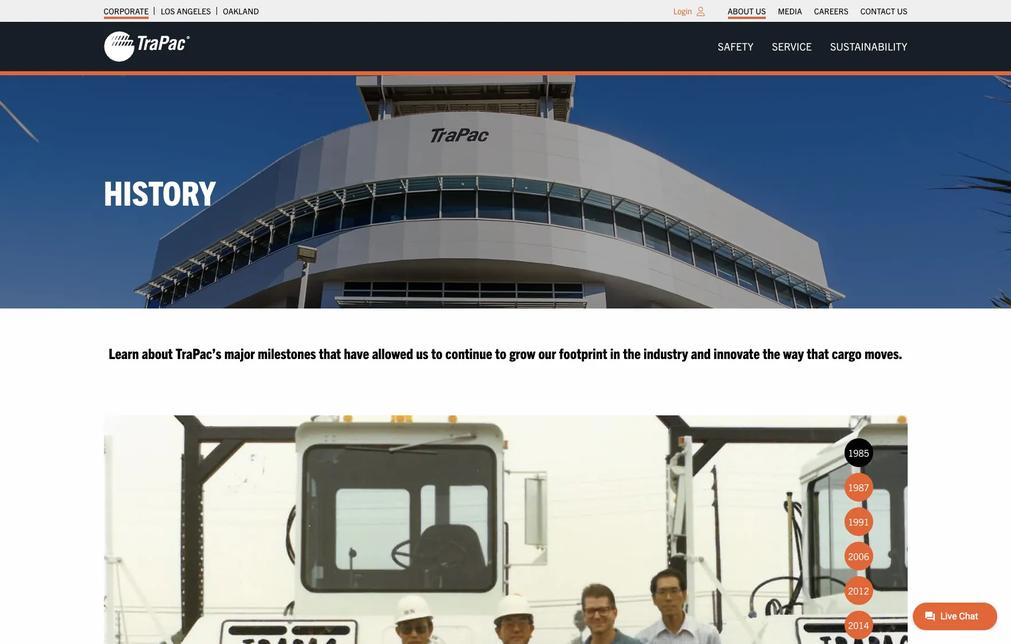 Task type: vqa. For each thing, say whether or not it's contained in the screenshot.
continue
yes



Task type: describe. For each thing, give the bounding box(es) containing it.
media
[[779, 6, 803, 16]]

angeles
[[177, 6, 211, 16]]

have
[[344, 344, 369, 362]]

safety
[[718, 40, 754, 53]]

login
[[674, 6, 693, 16]]

1 the from the left
[[624, 344, 641, 362]]

2 to from the left
[[496, 344, 507, 362]]

our
[[539, 344, 557, 362]]

service
[[773, 40, 812, 53]]

corporate image
[[104, 30, 190, 63]]

trapac's
[[176, 344, 222, 362]]

innovate
[[714, 344, 760, 362]]

careers link
[[815, 3, 849, 19]]

allowed
[[372, 344, 414, 362]]

footprint
[[560, 344, 608, 362]]

contact us link
[[861, 3, 908, 19]]

1987
[[849, 482, 870, 493]]

in
[[611, 344, 621, 362]]

oakland link
[[223, 3, 259, 19]]

and
[[692, 344, 711, 362]]

los angeles link
[[161, 3, 211, 19]]

cargo
[[833, 344, 862, 362]]

about us link
[[728, 3, 767, 19]]

oakland
[[223, 6, 259, 16]]

menu bar containing about us
[[722, 3, 914, 19]]

2014
[[849, 619, 870, 631]]

safety link
[[709, 35, 763, 58]]

contact
[[861, 6, 896, 16]]

corporate
[[104, 6, 149, 16]]

us
[[416, 344, 429, 362]]

1991
[[849, 516, 870, 528]]

about
[[728, 6, 754, 16]]

2012
[[849, 585, 870, 597]]

learn about trapac's major milestones that have allowed us to continue to grow our footprint in the industry and innovate the way that cargo moves. main content
[[92, 343, 1012, 644]]



Task type: locate. For each thing, give the bounding box(es) containing it.
the left way
[[763, 344, 781, 362]]

1 horizontal spatial to
[[496, 344, 507, 362]]

0 horizontal spatial us
[[756, 6, 767, 16]]

about us
[[728, 6, 767, 16]]

los
[[161, 6, 175, 16]]

2 us from the left
[[898, 6, 908, 16]]

us right contact
[[898, 6, 908, 16]]

1 horizontal spatial that
[[808, 344, 830, 362]]

los angeles
[[161, 6, 211, 16]]

about
[[142, 344, 173, 362]]

history
[[104, 171, 216, 213]]

the right in
[[624, 344, 641, 362]]

us right about
[[756, 6, 767, 16]]

2 that from the left
[[808, 344, 830, 362]]

login link
[[674, 6, 693, 16]]

1 us from the left
[[756, 6, 767, 16]]

learn about trapac's major milestones that have allowed us to continue to grow our footprint in the industry and innovate the way that cargo moves.
[[109, 344, 903, 362]]

2006
[[849, 551, 870, 562]]

that
[[319, 344, 341, 362], [808, 344, 830, 362]]

the
[[624, 344, 641, 362], [763, 344, 781, 362]]

to
[[432, 344, 443, 362], [496, 344, 507, 362]]

that left have
[[319, 344, 341, 362]]

us for contact us
[[898, 6, 908, 16]]

1 that from the left
[[319, 344, 341, 362]]

careers
[[815, 6, 849, 16]]

us
[[756, 6, 767, 16], [898, 6, 908, 16]]

media link
[[779, 3, 803, 19]]

to left grow
[[496, 344, 507, 362]]

1 vertical spatial menu bar
[[709, 35, 917, 58]]

major
[[224, 344, 255, 362]]

0 horizontal spatial that
[[319, 344, 341, 362]]

menu bar up service
[[722, 3, 914, 19]]

industry
[[644, 344, 689, 362]]

milestones
[[258, 344, 316, 362]]

grow
[[510, 344, 536, 362]]

us for about us
[[756, 6, 767, 16]]

0 vertical spatial menu bar
[[722, 3, 914, 19]]

1985
[[849, 447, 870, 459]]

light image
[[697, 7, 705, 16]]

2 the from the left
[[763, 344, 781, 362]]

1 to from the left
[[432, 344, 443, 362]]

learn
[[109, 344, 139, 362]]

that right way
[[808, 344, 830, 362]]

0 horizontal spatial the
[[624, 344, 641, 362]]

1 horizontal spatial the
[[763, 344, 781, 362]]

way
[[784, 344, 805, 362]]

1 horizontal spatial us
[[898, 6, 908, 16]]

0 horizontal spatial to
[[432, 344, 443, 362]]

menu bar containing safety
[[709, 35, 917, 58]]

moves.
[[865, 344, 903, 362]]

sustainability
[[831, 40, 908, 53]]

sustainability link
[[822, 35, 917, 58]]

menu bar
[[722, 3, 914, 19], [709, 35, 917, 58]]

menu bar down careers
[[709, 35, 917, 58]]

continue
[[446, 344, 493, 362]]

corporate link
[[104, 3, 149, 19]]

contact us
[[861, 6, 908, 16]]

to right us
[[432, 344, 443, 362]]

service link
[[763, 35, 822, 58]]



